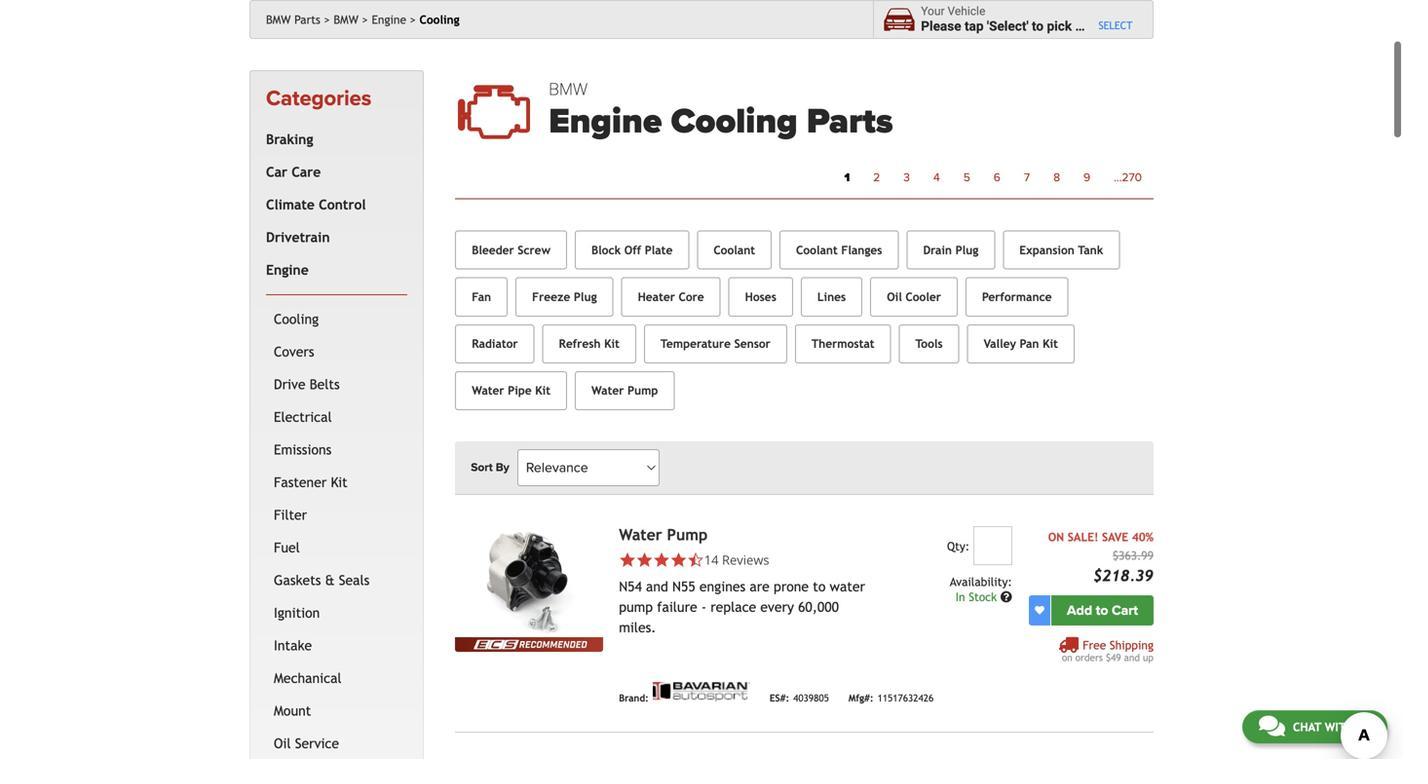Task type: locate. For each thing, give the bounding box(es) containing it.
1 coolant from the left
[[714, 243, 755, 257]]

star image left the half star "image"
[[653, 551, 670, 568]]

1 horizontal spatial to
[[1032, 19, 1044, 34]]

pump down refresh kit link
[[628, 384, 658, 397]]

es#: 4039805
[[770, 693, 829, 704]]

0 horizontal spatial to
[[813, 579, 826, 594]]

oil inside oil cooler link
[[887, 290, 902, 304]]

lines
[[818, 290, 846, 304]]

0 horizontal spatial plug
[[574, 290, 597, 304]]

covers link
[[270, 336, 404, 368]]

refresh
[[559, 337, 601, 350]]

to inside your vehicle please tap 'select' to pick a vehicle
[[1032, 19, 1044, 34]]

performance link
[[966, 277, 1069, 317]]

2 horizontal spatial bmw
[[549, 79, 588, 100]]

add to wish list image
[[1035, 606, 1045, 615]]

0 horizontal spatial cooling
[[274, 311, 319, 327]]

ecs tuning recommends this product. image
[[455, 637, 603, 652]]

1 vertical spatial oil
[[274, 736, 291, 751]]

2 coolant from the left
[[796, 243, 838, 257]]

1 horizontal spatial plug
[[956, 243, 979, 257]]

7 link
[[1012, 165, 1042, 191]]

water pump up the half star "image"
[[619, 526, 708, 544]]

coolant inside "link"
[[714, 243, 755, 257]]

1 vertical spatial to
[[813, 579, 826, 594]]

0 horizontal spatial parts
[[294, 13, 321, 26]]

0 horizontal spatial bmw
[[266, 13, 291, 26]]

bmw inside bmw engine cooling parts
[[549, 79, 588, 100]]

$49
[[1106, 652, 1121, 663]]

0 horizontal spatial and
[[646, 579, 668, 594]]

1 vertical spatial and
[[1124, 652, 1140, 663]]

kit inside refresh kit link
[[604, 337, 620, 350]]

car care
[[266, 164, 321, 180]]

tools link
[[899, 324, 960, 363]]

temperature sensor link
[[644, 324, 787, 363]]

free
[[1083, 638, 1106, 652]]

None number field
[[973, 526, 1012, 565]]

0 vertical spatial engine
[[372, 13, 406, 26]]

0 vertical spatial engine link
[[372, 13, 416, 26]]

coolant
[[714, 243, 755, 257], [796, 243, 838, 257]]

screw
[[518, 243, 551, 257]]

freeze plug
[[532, 290, 597, 304]]

question circle image
[[1001, 591, 1012, 603]]

0 vertical spatial water pump link
[[575, 371, 675, 410]]

1 horizontal spatial coolant
[[796, 243, 838, 257]]

drive
[[274, 376, 306, 392]]

1 14 reviews link from the left
[[619, 551, 871, 568]]

heater core link
[[621, 277, 721, 317]]

kit inside valley pan kit link
[[1043, 337, 1058, 350]]

engine inside bmw engine cooling parts
[[549, 100, 662, 143]]

14 reviews link up engines
[[704, 551, 770, 568]]

mount
[[274, 703, 311, 719]]

0 vertical spatial cooling
[[420, 13, 460, 26]]

water pump link up the half star "image"
[[619, 526, 708, 544]]

to
[[1032, 19, 1044, 34], [813, 579, 826, 594], [1096, 602, 1108, 619]]

mechanical link
[[270, 662, 404, 695]]

plug for drain plug
[[956, 243, 979, 257]]

0 vertical spatial to
[[1032, 19, 1044, 34]]

8
[[1054, 171, 1060, 185]]

expansion tank
[[1020, 243, 1104, 257]]

n54 and n55 engines are prone to water pump failure - replace every 60,000 miles.
[[619, 579, 865, 635]]

engine link down drivetrain
[[262, 254, 404, 286]]

bleeder screw link
[[455, 231, 567, 270]]

plug
[[956, 243, 979, 257], [574, 290, 597, 304]]

0 vertical spatial oil
[[887, 290, 902, 304]]

5
[[964, 171, 970, 185]]

cooling inside bmw engine cooling parts
[[671, 100, 798, 143]]

drive belts
[[274, 376, 340, 392]]

es#4039805 - 11517632426 - water pump - n54 and n55 engines are prone to water pump failure - replace every 60,000 miles. - bavarian autosport - bmw image
[[455, 526, 603, 637]]

2 horizontal spatial cooling
[[671, 100, 798, 143]]

2 horizontal spatial engine
[[549, 100, 662, 143]]

oil left cooler
[[887, 290, 902, 304]]

your
[[921, 5, 945, 18]]

every
[[761, 599, 794, 615]]

cooling
[[420, 13, 460, 26], [671, 100, 798, 143], [274, 311, 319, 327]]

refresh kit
[[559, 337, 620, 350]]

2 vertical spatial engine
[[266, 262, 309, 278]]

1
[[844, 171, 850, 185]]

categories
[[266, 86, 372, 112]]

comments image
[[1259, 714, 1285, 738]]

to inside n54 and n55 engines are prone to water pump failure - replace every 60,000 miles.
[[813, 579, 826, 594]]

water pump link down refresh kit link
[[575, 371, 675, 410]]

drivetrain link
[[262, 221, 404, 254]]

engine link
[[372, 13, 416, 26], [262, 254, 404, 286]]

0 horizontal spatial coolant
[[714, 243, 755, 257]]

chat with us
[[1293, 720, 1371, 734]]

and inside free shipping on orders $49 and up
[[1124, 652, 1140, 663]]

1 vertical spatial plug
[[574, 290, 597, 304]]

engine link right bmw link
[[372, 13, 416, 26]]

4
[[934, 171, 940, 185]]

40%
[[1132, 530, 1154, 544]]

1 vertical spatial cooling
[[671, 100, 798, 143]]

plug right drain
[[956, 243, 979, 257]]

belts
[[310, 376, 340, 392]]

bmw for parts
[[266, 13, 291, 26]]

engine inside the category navigation element
[[266, 262, 309, 278]]

to left pick
[[1032, 19, 1044, 34]]

coolant for coolant flanges
[[796, 243, 838, 257]]

plug right freeze
[[574, 290, 597, 304]]

your vehicle please tap 'select' to pick a vehicle
[[921, 5, 1128, 34]]

and right the n54
[[646, 579, 668, 594]]

to up 60,000
[[813, 579, 826, 594]]

oil
[[887, 290, 902, 304], [274, 736, 291, 751]]

star image
[[653, 551, 670, 568], [670, 551, 687, 568]]

parts up 1
[[807, 100, 893, 143]]

1 horizontal spatial engine
[[372, 13, 406, 26]]

water pump
[[592, 384, 658, 397], [619, 526, 708, 544]]

0 vertical spatial parts
[[294, 13, 321, 26]]

1 horizontal spatial bmw
[[334, 13, 359, 26]]

oil down the mount
[[274, 736, 291, 751]]

bleeder screw
[[472, 243, 551, 257]]

half star image
[[687, 551, 704, 568]]

a
[[1075, 19, 1083, 34]]

cooling link
[[270, 303, 404, 336]]

2 horizontal spatial to
[[1096, 602, 1108, 619]]

kit right the refresh
[[604, 337, 620, 350]]

intake link
[[270, 629, 404, 662]]

kit down emissions link
[[331, 474, 348, 490]]

tools
[[916, 337, 943, 350]]

2 vertical spatial cooling
[[274, 311, 319, 327]]

1 star image from the left
[[619, 551, 636, 568]]

14 reviews link up are at the bottom right
[[619, 551, 871, 568]]

control
[[319, 197, 366, 212]]

service
[[295, 736, 339, 751]]

9 link
[[1072, 165, 1102, 191]]

seals
[[339, 572, 370, 588]]

filter
[[274, 507, 307, 523]]

star image
[[619, 551, 636, 568], [636, 551, 653, 568]]

9
[[1084, 171, 1091, 185]]

mount link
[[270, 695, 404, 727]]

0 horizontal spatial oil
[[274, 736, 291, 751]]

gaskets & seals
[[274, 572, 370, 588]]

oil cooler
[[887, 290, 941, 304]]

oil inside the oil service link
[[274, 736, 291, 751]]

star image up n55
[[670, 551, 687, 568]]

kit right pipe
[[535, 384, 551, 397]]

orders
[[1076, 652, 1103, 663]]

cooler
[[906, 290, 941, 304]]

1 horizontal spatial oil
[[887, 290, 902, 304]]

ignition
[[274, 605, 320, 621]]

fan link
[[455, 277, 508, 317]]

parts
[[294, 13, 321, 26], [807, 100, 893, 143]]

parts left bmw link
[[294, 13, 321, 26]]

category navigation element
[[249, 70, 424, 759]]

prone
[[774, 579, 809, 594]]

$218.39
[[1093, 567, 1154, 585]]

1 star image from the left
[[653, 551, 670, 568]]

core
[[679, 290, 704, 304]]

ignition link
[[270, 597, 404, 629]]

water pump down refresh kit link
[[592, 384, 658, 397]]

0 vertical spatial plug
[[956, 243, 979, 257]]

…270
[[1114, 171, 1142, 185]]

replace
[[711, 599, 756, 615]]

and left up
[[1124, 652, 1140, 663]]

covers
[[274, 344, 314, 359]]

1 horizontal spatial parts
[[807, 100, 893, 143]]

1 horizontal spatial cooling
[[420, 13, 460, 26]]

drain
[[923, 243, 952, 257]]

to right add
[[1096, 602, 1108, 619]]

vehicle
[[1086, 19, 1128, 34]]

14 reviews
[[704, 551, 770, 568]]

kit right pan
[[1043, 337, 1058, 350]]

water pipe kit link
[[455, 371, 567, 410]]

1 horizontal spatial and
[[1124, 652, 1140, 663]]

1 vertical spatial pump
[[667, 526, 708, 544]]

car care link
[[262, 156, 404, 188]]

coolant left flanges
[[796, 243, 838, 257]]

water left pipe
[[472, 384, 504, 397]]

engine subcategories element
[[266, 294, 408, 759]]

lines link
[[801, 277, 863, 317]]

n54
[[619, 579, 642, 594]]

1 vertical spatial engine
[[549, 100, 662, 143]]

pump up the half star "image"
[[667, 526, 708, 544]]

gaskets & seals link
[[270, 564, 404, 597]]

0 horizontal spatial engine
[[266, 262, 309, 278]]

add to cart
[[1067, 602, 1138, 619]]

1 horizontal spatial pump
[[667, 526, 708, 544]]

temperature sensor
[[661, 337, 771, 350]]

0 vertical spatial pump
[[628, 384, 658, 397]]

with
[[1325, 720, 1354, 734]]

oil for oil cooler
[[887, 290, 902, 304]]

0 vertical spatial and
[[646, 579, 668, 594]]

1 vertical spatial parts
[[807, 100, 893, 143]]

2 vertical spatial to
[[1096, 602, 1108, 619]]

are
[[750, 579, 770, 594]]

coolant up hoses
[[714, 243, 755, 257]]



Task type: vqa. For each thing, say whether or not it's contained in the screenshot.
'Select'
yes



Task type: describe. For each thing, give the bounding box(es) containing it.
sensor
[[734, 337, 771, 350]]

fastener kit link
[[270, 466, 404, 499]]

electrical
[[274, 409, 332, 425]]

hoses link
[[729, 277, 793, 317]]

water down refresh kit link
[[592, 384, 624, 397]]

fuel link
[[270, 531, 404, 564]]

emissions link
[[270, 434, 404, 466]]

by
[[496, 460, 510, 474]]

$363.99
[[1113, 549, 1154, 562]]

thermostat link
[[795, 324, 891, 363]]

1 vertical spatial engine link
[[262, 254, 404, 286]]

2 link
[[862, 165, 892, 191]]

oil cooler link
[[871, 277, 958, 317]]

6 link
[[982, 165, 1012, 191]]

hoses
[[745, 290, 777, 304]]

3
[[904, 171, 910, 185]]

qty:
[[947, 539, 970, 553]]

bmw parts link
[[266, 13, 330, 26]]

pick
[[1047, 19, 1072, 34]]

1 link
[[833, 165, 862, 191]]

expansion
[[1020, 243, 1075, 257]]

water inside water pipe kit link
[[472, 384, 504, 397]]

mfg#:
[[849, 693, 874, 704]]

on
[[1048, 530, 1064, 544]]

plug for freeze plug
[[574, 290, 597, 304]]

4 link
[[922, 165, 952, 191]]

free shipping on orders $49 and up
[[1062, 638, 1154, 663]]

cooling inside engine subcategories element
[[274, 311, 319, 327]]

1 vertical spatial water pump
[[619, 526, 708, 544]]

chat with us link
[[1242, 710, 1388, 744]]

care
[[292, 164, 321, 180]]

bavarian autosport - corporate logo image
[[653, 682, 750, 702]]

14
[[704, 551, 719, 568]]

on
[[1062, 652, 1073, 663]]

heater
[[638, 290, 675, 304]]

oil for oil service
[[274, 736, 291, 751]]

intake
[[274, 638, 312, 653]]

on sale!                         save 40% $363.99 $218.39
[[1048, 530, 1154, 585]]

coolant for coolant
[[714, 243, 755, 257]]

climate
[[266, 197, 315, 212]]

3 link
[[892, 165, 922, 191]]

2 star image from the left
[[670, 551, 687, 568]]

temperature
[[661, 337, 731, 350]]

2
[[873, 171, 880, 185]]

sort by
[[471, 460, 510, 474]]

radiator
[[472, 337, 518, 350]]

thermostat
[[812, 337, 875, 350]]

add
[[1067, 602, 1093, 619]]

parts inside bmw engine cooling parts
[[807, 100, 893, 143]]

car
[[266, 164, 288, 180]]

emissions
[[274, 442, 332, 457]]

electrical link
[[270, 401, 404, 434]]

to inside "button"
[[1096, 602, 1108, 619]]

8 link
[[1042, 165, 1072, 191]]

select link
[[1099, 19, 1133, 31]]

block off plate
[[592, 243, 673, 257]]

radiator link
[[455, 324, 535, 363]]

mfg#: 11517632426
[[849, 693, 934, 704]]

and inside n54 and n55 engines are prone to water pump failure - replace every 60,000 miles.
[[646, 579, 668, 594]]

pipe
[[508, 384, 532, 397]]

refresh kit link
[[542, 324, 636, 363]]

0 vertical spatial water pump
[[592, 384, 658, 397]]

water up the n54
[[619, 526, 662, 544]]

miles.
[[619, 620, 656, 635]]

availability:
[[950, 575, 1012, 588]]

2 14 reviews link from the left
[[704, 551, 770, 568]]

2 star image from the left
[[636, 551, 653, 568]]

plate
[[645, 243, 673, 257]]

kit inside 'fastener kit' link
[[331, 474, 348, 490]]

cart
[[1112, 602, 1138, 619]]

filter link
[[270, 499, 404, 531]]

0 horizontal spatial pump
[[628, 384, 658, 397]]

tap
[[965, 19, 984, 34]]

bmw engine cooling parts
[[549, 79, 893, 143]]

freeze plug link
[[516, 277, 614, 317]]

freeze
[[532, 290, 570, 304]]

expansion tank link
[[1003, 231, 1120, 270]]

mechanical
[[274, 670, 342, 686]]

'select'
[[987, 19, 1029, 34]]

bmw for engine
[[549, 79, 588, 100]]

pump
[[619, 599, 653, 615]]

bleeder
[[472, 243, 514, 257]]

us
[[1357, 720, 1371, 734]]

braking link
[[262, 123, 404, 156]]

1 vertical spatial water pump link
[[619, 526, 708, 544]]

performance
[[982, 290, 1052, 304]]

block off plate link
[[575, 231, 689, 270]]

es#:
[[770, 693, 790, 704]]

7
[[1024, 171, 1030, 185]]

drivetrain
[[266, 229, 330, 245]]

kit inside water pipe kit link
[[535, 384, 551, 397]]

reviews
[[722, 551, 770, 568]]

bmw parts
[[266, 13, 321, 26]]

fastener kit
[[274, 474, 348, 490]]

stock
[[969, 590, 997, 604]]

paginated product list navigation navigation
[[549, 165, 1154, 191]]



